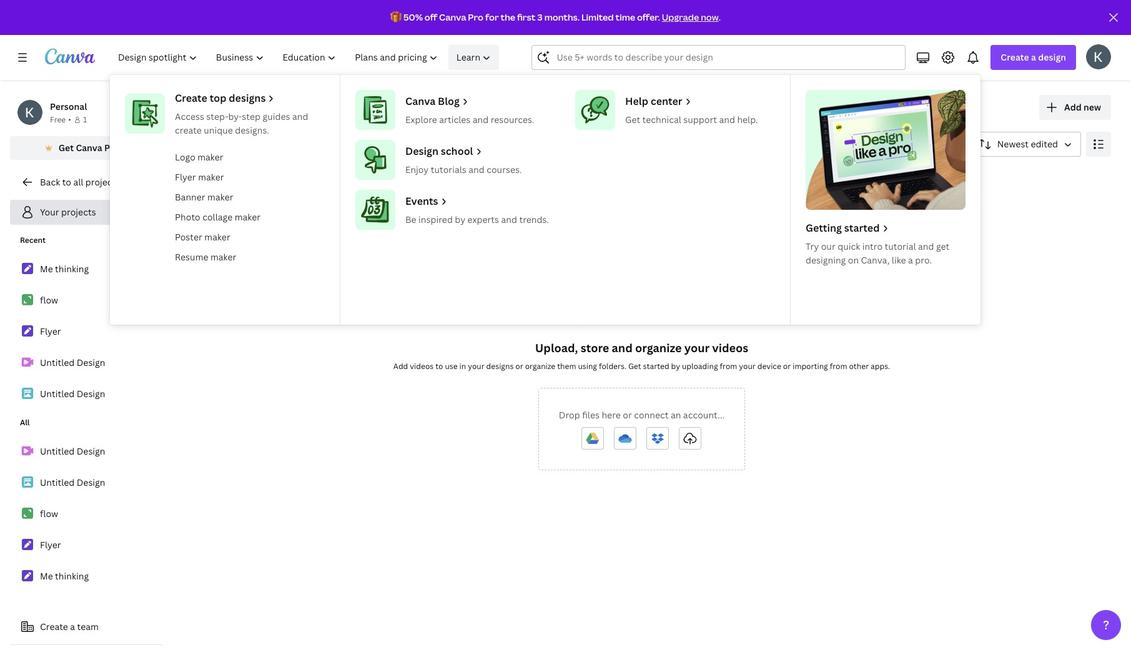 Task type: vqa. For each thing, say whether or not it's contained in the screenshot.
Brand button
no



Task type: locate. For each thing, give the bounding box(es) containing it.
projects right all
[[85, 176, 120, 188]]

4 untitled design link from the top
[[10, 470, 162, 496]]

0 vertical spatial get
[[625, 114, 641, 126]]

create
[[175, 124, 202, 136]]

1 vertical spatial pro
[[104, 142, 119, 154]]

and up the folders.
[[612, 341, 633, 356]]

from left other
[[830, 361, 848, 372]]

0 horizontal spatial canva
[[76, 142, 102, 154]]

0 vertical spatial to
[[62, 176, 71, 188]]

maker up banner maker
[[198, 171, 224, 183]]

a inside dropdown button
[[1032, 51, 1037, 63]]

be
[[406, 214, 417, 226]]

0 horizontal spatial all
[[20, 417, 30, 428]]

upgrade
[[662, 11, 699, 23]]

create inside button
[[40, 621, 68, 633]]

pro.
[[916, 254, 932, 266]]

1 flyer link from the top
[[10, 319, 162, 345]]

a right the like
[[909, 254, 913, 266]]

drop files here or connect an account...
[[559, 409, 725, 421]]

intro
[[863, 241, 883, 252]]

maker down collage
[[205, 231, 230, 243]]

add new button
[[1040, 95, 1112, 120]]

time
[[616, 11, 636, 23]]

designs up the step
[[229, 91, 266, 105]]

2 untitled from the top
[[40, 388, 75, 400]]

a for design
[[1032, 51, 1037, 63]]

photo collage maker link
[[170, 207, 330, 227]]

create a team
[[40, 621, 99, 633]]

4 untitled design from the top
[[40, 477, 105, 489]]

flyer for 2nd flyer link from the bottom of the page
[[40, 326, 61, 337]]

1 horizontal spatial from
[[830, 361, 848, 372]]

untitled design for first the untitled design "link" from the top
[[40, 357, 105, 369]]

and
[[292, 111, 308, 122], [473, 114, 489, 126], [719, 114, 735, 126], [469, 164, 485, 176], [501, 214, 517, 226], [919, 241, 934, 252], [612, 341, 633, 356]]

thinking down the your projects link on the top left
[[55, 263, 89, 275]]

your
[[172, 94, 218, 121], [40, 206, 59, 218]]

account...
[[683, 409, 725, 421]]

0 vertical spatial flow link
[[10, 287, 162, 314]]

0 vertical spatial by
[[455, 214, 466, 226]]

or right device
[[783, 361, 791, 372]]

1 vertical spatial canva
[[406, 94, 436, 108]]

videos button
[[399, 167, 438, 191]]

0 vertical spatial a
[[1032, 51, 1037, 63]]

1 untitled design from the top
[[40, 357, 105, 369]]

1 horizontal spatial by
[[671, 361, 680, 372]]

by left uploading
[[671, 361, 680, 372]]

to
[[62, 176, 71, 188], [436, 361, 443, 372]]

designs
[[229, 91, 266, 105], [486, 361, 514, 372]]

get for get technical support and help.
[[625, 114, 641, 126]]

2 list from the top
[[10, 439, 162, 590]]

me down recent at the top of the page
[[40, 263, 53, 275]]

1 from from the left
[[720, 361, 738, 372]]

0 horizontal spatial create
[[40, 621, 68, 633]]

1 thinking from the top
[[55, 263, 89, 275]]

your up uploading
[[685, 341, 710, 356]]

create for create a design
[[1001, 51, 1030, 63]]

2 flow from the top
[[40, 508, 58, 520]]

designs right in
[[486, 361, 514, 372]]

create left design
[[1001, 51, 1030, 63]]

1 vertical spatial flow
[[40, 508, 58, 520]]

canva,
[[861, 254, 890, 266]]

2 horizontal spatial create
[[1001, 51, 1030, 63]]

1 horizontal spatial add
[[1065, 101, 1082, 113]]

started inside learn menu
[[845, 221, 880, 235]]

0 vertical spatial me thinking
[[40, 263, 89, 275]]

add left new
[[1065, 101, 1082, 113]]

get inside upload, store and organize your videos add videos to use in your designs or organize them using folders. get started by uploading from your device or importing from other apps.
[[629, 361, 641, 372]]

2 vertical spatial projects
[[61, 206, 96, 218]]

50%
[[404, 11, 423, 23]]

poster maker link
[[170, 227, 330, 247]]

maker for resume maker
[[211, 251, 236, 263]]

pro left the for
[[468, 11, 484, 23]]

add new
[[1065, 101, 1102, 113]]

me
[[40, 263, 53, 275], [40, 570, 53, 582]]

access
[[175, 111, 204, 122]]

2 horizontal spatial or
[[783, 361, 791, 372]]

2 vertical spatial flyer
[[40, 539, 61, 551]]

Sort by button
[[970, 132, 1082, 157]]

2 from from the left
[[830, 361, 848, 372]]

a left design
[[1032, 51, 1037, 63]]

1 vertical spatial me
[[40, 570, 53, 582]]

0 horizontal spatial designs
[[229, 91, 266, 105]]

list
[[10, 256, 162, 407], [10, 439, 162, 590]]

unique
[[204, 124, 233, 136]]

top
[[210, 91, 227, 105]]

create inside learn menu
[[175, 91, 207, 105]]

maker for logo maker
[[198, 151, 223, 163]]

thinking up create a team
[[55, 570, 89, 582]]

design for 1st the untitled design "link" from the bottom of the page
[[77, 477, 105, 489]]

1 me thinking from the top
[[40, 263, 89, 275]]

a left "team"
[[70, 621, 75, 633]]

3 untitled design from the top
[[40, 446, 105, 457]]

1 horizontal spatial all
[[177, 172, 189, 184]]

untitled design link
[[10, 350, 162, 376], [10, 381, 162, 407], [10, 439, 162, 465], [10, 470, 162, 496]]

started up intro
[[845, 221, 880, 235]]

create
[[1001, 51, 1030, 63], [175, 91, 207, 105], [40, 621, 68, 633]]

courses.
[[487, 164, 522, 176]]

create up the access
[[175, 91, 207, 105]]

canva right off
[[439, 11, 466, 23]]

0 vertical spatial create
[[1001, 51, 1030, 63]]

me thinking link up "team"
[[10, 564, 162, 590]]

get down help
[[625, 114, 641, 126]]

maker up flyer maker
[[198, 151, 223, 163]]

me thinking for first the me thinking link from the bottom of the page
[[40, 570, 89, 582]]

1 horizontal spatial create
[[175, 91, 207, 105]]

untitled
[[40, 357, 75, 369], [40, 388, 75, 400], [40, 446, 75, 457], [40, 477, 75, 489]]

1 vertical spatial flyer
[[40, 326, 61, 337]]

1 horizontal spatial started
[[845, 221, 880, 235]]

explore articles and resources.
[[406, 114, 535, 126]]

and inside try our quick intro tutorial and get designing on canva, like a pro.
[[919, 241, 934, 252]]

1 horizontal spatial designs
[[486, 361, 514, 372]]

0 horizontal spatial add
[[394, 361, 408, 372]]

articles
[[439, 114, 471, 126]]

and right guides
[[292, 111, 308, 122]]

canva down 1
[[76, 142, 102, 154]]

maker
[[198, 151, 223, 163], [198, 171, 224, 183], [207, 191, 233, 203], [235, 211, 261, 223], [205, 231, 230, 243], [211, 251, 236, 263]]

me thinking link down the your projects link on the top left
[[10, 256, 162, 282]]

designs inside upload, store and organize your videos add videos to use in your designs or organize them using folders. get started by uploading from your device or importing from other apps.
[[486, 361, 514, 372]]

1 vertical spatial by
[[671, 361, 680, 372]]

0 vertical spatial flow
[[40, 294, 58, 306]]

1 horizontal spatial to
[[436, 361, 443, 372]]

0 vertical spatial canva
[[439, 11, 466, 23]]

learn button
[[449, 45, 500, 70]]

started right the folders.
[[643, 361, 670, 372]]

0 vertical spatial flyer link
[[10, 319, 162, 345]]

0 horizontal spatial by
[[455, 214, 466, 226]]

connect
[[634, 409, 669, 421]]

1 vertical spatial all
[[20, 417, 30, 428]]

get down •
[[59, 142, 74, 154]]

videos
[[404, 172, 433, 184]]

and up pro.
[[919, 241, 934, 252]]

1 horizontal spatial your
[[172, 94, 218, 121]]

2 vertical spatial a
[[70, 621, 75, 633]]

0 horizontal spatial a
[[70, 621, 75, 633]]

1 vertical spatial your
[[40, 206, 59, 218]]

1 vertical spatial projects
[[85, 176, 120, 188]]

0 vertical spatial started
[[845, 221, 880, 235]]

technical
[[643, 114, 682, 126]]

your down back on the left
[[40, 206, 59, 218]]

0 vertical spatial organize
[[635, 341, 682, 356]]

me thinking
[[40, 263, 89, 275], [40, 570, 89, 582]]

by inside upload, store and organize your videos add videos to use in your designs or organize them using folders. get started by uploading from your device or importing from other apps.
[[671, 361, 680, 372]]

help.
[[738, 114, 758, 126]]

1 horizontal spatial your projects
[[172, 94, 306, 121]]

get inside button
[[59, 142, 74, 154]]

1 vertical spatial designs
[[486, 361, 514, 372]]

1 horizontal spatial your
[[685, 341, 710, 356]]

get right the folders.
[[629, 361, 641, 372]]

0 vertical spatial pro
[[468, 11, 484, 23]]

1 list from the top
[[10, 256, 162, 407]]

collage
[[203, 211, 233, 223]]

all inside button
[[177, 172, 189, 184]]

get inside learn menu
[[625, 114, 641, 126]]

1 horizontal spatial canva
[[406, 94, 436, 108]]

2 untitled design from the top
[[40, 388, 105, 400]]

1 vertical spatial to
[[436, 361, 443, 372]]

0 vertical spatial me
[[40, 263, 53, 275]]

from
[[720, 361, 738, 372], [830, 361, 848, 372]]

1 vertical spatial me thinking link
[[10, 564, 162, 590]]

None search field
[[532, 45, 906, 70]]

your left device
[[739, 361, 756, 372]]

all button
[[172, 167, 194, 191]]

try
[[806, 241, 819, 252]]

banner maker
[[175, 191, 233, 203]]

add inside upload, store and organize your videos add videos to use in your designs or organize them using folders. get started by uploading from your device or importing from other apps.
[[394, 361, 408, 372]]

logo maker
[[175, 151, 223, 163]]

3
[[538, 11, 543, 23]]

2 horizontal spatial a
[[1032, 51, 1037, 63]]

projects up designs. in the left top of the page
[[222, 94, 306, 121]]

2 vertical spatial canva
[[76, 142, 102, 154]]

1 vertical spatial videos
[[410, 361, 434, 372]]

projects down all
[[61, 206, 96, 218]]

0 horizontal spatial your projects
[[40, 206, 96, 218]]

1 vertical spatial a
[[909, 254, 913, 266]]

drop
[[559, 409, 580, 421]]

design for second the untitled design "link" from the bottom
[[77, 446, 105, 457]]

1 vertical spatial me thinking
[[40, 570, 89, 582]]

free •
[[50, 114, 71, 125]]

to left use
[[436, 361, 443, 372]]

1 horizontal spatial videos
[[712, 341, 749, 356]]

0 horizontal spatial organize
[[525, 361, 556, 372]]

a inside button
[[70, 621, 75, 633]]

designs inside learn menu
[[229, 91, 266, 105]]

create inside dropdown button
[[1001, 51, 1030, 63]]

support
[[684, 114, 717, 126]]

maker down poster maker
[[211, 251, 236, 263]]

0 horizontal spatial started
[[643, 361, 670, 372]]

list containing untitled design
[[10, 439, 162, 590]]

0 vertical spatial all
[[177, 172, 189, 184]]

edited
[[1031, 138, 1058, 150]]

photo collage maker
[[175, 211, 261, 223]]

2 flyer link from the top
[[10, 532, 162, 559]]

2 thinking from the top
[[55, 570, 89, 582]]

or right here
[[623, 409, 632, 421]]

upload,
[[535, 341, 578, 356]]

or
[[516, 361, 523, 372], [783, 361, 791, 372], [623, 409, 632, 421]]

1 me thinking link from the top
[[10, 256, 162, 282]]

1 horizontal spatial pro
[[468, 11, 484, 23]]

0 vertical spatial projects
[[222, 94, 306, 121]]

using
[[578, 361, 597, 372]]

your right in
[[468, 361, 485, 372]]

by left experts
[[455, 214, 466, 226]]

0 vertical spatial designs
[[229, 91, 266, 105]]

1 horizontal spatial a
[[909, 254, 913, 266]]

back to all projects link
[[10, 170, 162, 195]]

enjoy
[[406, 164, 429, 176]]

2 me thinking from the top
[[40, 570, 89, 582]]

2 vertical spatial get
[[629, 361, 641, 372]]

get canva pro
[[59, 142, 119, 154]]

projects
[[222, 94, 306, 121], [85, 176, 120, 188], [61, 206, 96, 218]]

your projects
[[172, 94, 306, 121], [40, 206, 96, 218]]

canva up the explore
[[406, 94, 436, 108]]

started inside upload, store and organize your videos add videos to use in your designs or organize them using folders. get started by uploading from your device or importing from other apps.
[[643, 361, 670, 372]]

your up create on the left top of page
[[172, 94, 218, 121]]

0 horizontal spatial pro
[[104, 142, 119, 154]]

for
[[485, 11, 499, 23]]

0 vertical spatial list
[[10, 256, 162, 407]]

maker up photo collage maker
[[207, 191, 233, 203]]

2 vertical spatial create
[[40, 621, 68, 633]]

1 vertical spatial list
[[10, 439, 162, 590]]

add left use
[[394, 361, 408, 372]]

0 vertical spatial thinking
[[55, 263, 89, 275]]

0 vertical spatial flyer
[[175, 171, 196, 183]]

0 horizontal spatial from
[[720, 361, 738, 372]]

1 vertical spatial flow link
[[10, 501, 162, 527]]

center
[[651, 94, 683, 108]]

Search search field
[[557, 46, 881, 69]]

designing
[[806, 254, 846, 266]]

flow
[[40, 294, 58, 306], [40, 508, 58, 520]]

untitled design for second the untitled design "link"
[[40, 388, 105, 400]]

by inside learn menu
[[455, 214, 466, 226]]

from right uploading
[[720, 361, 738, 372]]

or left 'them'
[[516, 361, 523, 372]]

1 vertical spatial your projects
[[40, 206, 96, 218]]

1 vertical spatial started
[[643, 361, 670, 372]]

1 vertical spatial create
[[175, 91, 207, 105]]

to left all
[[62, 176, 71, 188]]

design for first the untitled design "link" from the top
[[77, 357, 105, 369]]

a for team
[[70, 621, 75, 633]]

videos left use
[[410, 361, 434, 372]]

help center
[[625, 94, 683, 108]]

videos up uploading
[[712, 341, 749, 356]]

1 vertical spatial flyer link
[[10, 532, 162, 559]]

1 vertical spatial thinking
[[55, 570, 89, 582]]

1 horizontal spatial organize
[[635, 341, 682, 356]]

1 vertical spatial get
[[59, 142, 74, 154]]

an
[[671, 409, 681, 421]]

0 vertical spatial add
[[1065, 101, 1082, 113]]

me thinking link
[[10, 256, 162, 282], [10, 564, 162, 590]]

me thinking down recent at the top of the page
[[40, 263, 89, 275]]

pro up the back to all projects link
[[104, 142, 119, 154]]

1 flow from the top
[[40, 294, 58, 306]]

maker for banner maker
[[207, 191, 233, 203]]

thinking
[[55, 263, 89, 275], [55, 570, 89, 582]]

get
[[625, 114, 641, 126], [59, 142, 74, 154], [629, 361, 641, 372]]

create left "team"
[[40, 621, 68, 633]]

0 vertical spatial me thinking link
[[10, 256, 162, 282]]

me up create a team
[[40, 570, 53, 582]]

list containing me thinking
[[10, 256, 162, 407]]

maker inside 'link'
[[211, 251, 236, 263]]

0 vertical spatial your projects
[[172, 94, 306, 121]]

learn
[[457, 51, 481, 63]]

1 vertical spatial add
[[394, 361, 408, 372]]

me thinking up create a team
[[40, 570, 89, 582]]



Task type: describe. For each thing, give the bounding box(es) containing it.
the
[[501, 11, 516, 23]]

off
[[425, 11, 437, 23]]

1 me from the top
[[40, 263, 53, 275]]

resume maker link
[[170, 247, 330, 267]]

2 me from the top
[[40, 570, 53, 582]]

help
[[625, 94, 649, 108]]

design school
[[406, 144, 473, 158]]

folders.
[[599, 361, 627, 372]]

get technical support and help.
[[625, 114, 758, 126]]

to inside upload, store and organize your videos add videos to use in your designs or organize them using folders. get started by uploading from your device or importing from other apps.
[[436, 361, 443, 372]]

0 horizontal spatial your
[[40, 206, 59, 218]]

them
[[557, 361, 576, 372]]

images
[[344, 172, 374, 184]]

pro inside button
[[104, 142, 119, 154]]

and left trends.
[[501, 214, 517, 226]]

flow for 2nd flow link from the bottom of the page
[[40, 294, 58, 306]]

untitled design for 1st the untitled design "link" from the bottom of the page
[[40, 477, 105, 489]]

uploading
[[682, 361, 718, 372]]

flyer inside learn menu
[[175, 171, 196, 183]]

0 horizontal spatial or
[[516, 361, 523, 372]]

getting
[[806, 221, 842, 235]]

logo maker link
[[170, 147, 330, 167]]

flyer for second flyer link from the top of the page
[[40, 539, 61, 551]]

and right articles
[[473, 114, 489, 126]]

limited
[[582, 11, 614, 23]]

3 untitled design link from the top
[[10, 439, 162, 465]]

1 untitled design link from the top
[[10, 350, 162, 376]]

a inside try our quick intro tutorial and get designing on canva, like a pro.
[[909, 254, 913, 266]]

untitled design for second the untitled design "link" from the bottom
[[40, 446, 105, 457]]

flow for 2nd flow link from the top
[[40, 508, 58, 520]]

team
[[77, 621, 99, 633]]

maker down banner maker link
[[235, 211, 261, 223]]

kendall parks image
[[1087, 44, 1112, 69]]

2 horizontal spatial your
[[739, 361, 756, 372]]

2 me thinking link from the top
[[10, 564, 162, 590]]

your projects link
[[10, 200, 162, 225]]

.
[[719, 11, 721, 23]]

create top designs
[[175, 91, 266, 105]]

2 untitled design link from the top
[[10, 381, 162, 407]]

0 vertical spatial your
[[172, 94, 218, 121]]

2 flow link from the top
[[10, 501, 162, 527]]

learn menu
[[110, 75, 981, 325]]

step
[[242, 111, 261, 122]]

newest
[[998, 138, 1029, 150]]

poster
[[175, 231, 202, 243]]

create a design
[[1001, 51, 1067, 63]]

get for get canva pro
[[59, 142, 74, 154]]

back to all projects
[[40, 176, 120, 188]]

first
[[517, 11, 536, 23]]

create a team button
[[10, 615, 162, 640]]

1 vertical spatial organize
[[525, 361, 556, 372]]

tutorial
[[885, 241, 916, 252]]

3 untitled from the top
[[40, 446, 75, 457]]

device
[[758, 361, 782, 372]]

trends.
[[520, 214, 549, 226]]

me thinking for 1st the me thinking link
[[40, 263, 89, 275]]

folders
[[219, 172, 251, 184]]

maker for flyer maker
[[198, 171, 224, 183]]

school
[[441, 144, 473, 158]]

back
[[40, 176, 60, 188]]

now
[[701, 11, 719, 23]]

inspired
[[419, 214, 453, 226]]

flyer maker link
[[170, 167, 330, 187]]

canva inside button
[[76, 142, 102, 154]]

experts
[[468, 214, 499, 226]]

0 vertical spatial videos
[[712, 341, 749, 356]]

create for create a team
[[40, 621, 68, 633]]

logo
[[175, 151, 195, 163]]

on
[[848, 254, 859, 266]]

access step-by-step guides and create unique designs.
[[175, 111, 308, 136]]

designs.
[[235, 124, 269, 136]]

files
[[582, 409, 600, 421]]

quick
[[838, 241, 861, 252]]

newest edited
[[998, 138, 1058, 150]]

create for create top designs
[[175, 91, 207, 105]]

like
[[892, 254, 906, 266]]

1
[[83, 114, 87, 125]]

step-
[[206, 111, 228, 122]]

2 horizontal spatial canva
[[439, 11, 466, 23]]

store
[[581, 341, 609, 356]]

events
[[406, 194, 438, 208]]

be inspired by experts and trends.
[[406, 214, 549, 226]]

new
[[1084, 101, 1102, 113]]

1 horizontal spatial or
[[623, 409, 632, 421]]

1 flow link from the top
[[10, 287, 162, 314]]

importing
[[793, 361, 828, 372]]

0 horizontal spatial to
[[62, 176, 71, 188]]

design for second the untitled design "link"
[[77, 388, 105, 400]]

add inside dropdown button
[[1065, 101, 1082, 113]]

our
[[821, 241, 836, 252]]

canva inside learn menu
[[406, 94, 436, 108]]

get canva pro button
[[10, 136, 162, 160]]

flyer maker
[[175, 171, 224, 183]]

apps.
[[871, 361, 891, 372]]

canva blog
[[406, 94, 460, 108]]

and inside access step-by-step guides and create unique designs.
[[292, 111, 308, 122]]

create a design button
[[991, 45, 1077, 70]]

resume maker
[[175, 251, 236, 263]]

design inside learn menu
[[406, 144, 439, 158]]

upgrade now button
[[662, 11, 719, 23]]

0 horizontal spatial videos
[[410, 361, 434, 372]]

top level navigation element
[[110, 45, 981, 325]]

🎁
[[391, 11, 402, 23]]

poster maker
[[175, 231, 230, 243]]

upload, store and organize your videos add videos to use in your designs or organize them using folders. get started by uploading from your device or importing from other apps.
[[394, 341, 891, 372]]

0 horizontal spatial your
[[468, 361, 485, 372]]

other
[[849, 361, 869, 372]]

enjoy tutorials and courses.
[[406, 164, 522, 176]]

folders button
[[214, 167, 256, 191]]

personal
[[50, 101, 87, 112]]

and down school
[[469, 164, 485, 176]]

here
[[602, 409, 621, 421]]

4 untitled from the top
[[40, 477, 75, 489]]

design
[[1039, 51, 1067, 63]]

and left help.
[[719, 114, 735, 126]]

maker for poster maker
[[205, 231, 230, 243]]

resources.
[[491, 114, 535, 126]]

banner maker link
[[170, 187, 330, 207]]

1 untitled from the top
[[40, 357, 75, 369]]

and inside upload, store and organize your videos add videos to use in your designs or organize them using folders. get started by uploading from your device or importing from other apps.
[[612, 341, 633, 356]]

photo
[[175, 211, 200, 223]]

use
[[445, 361, 458, 372]]

offer.
[[637, 11, 660, 23]]

images button
[[339, 167, 379, 191]]

get
[[937, 241, 950, 252]]

•
[[68, 114, 71, 125]]



